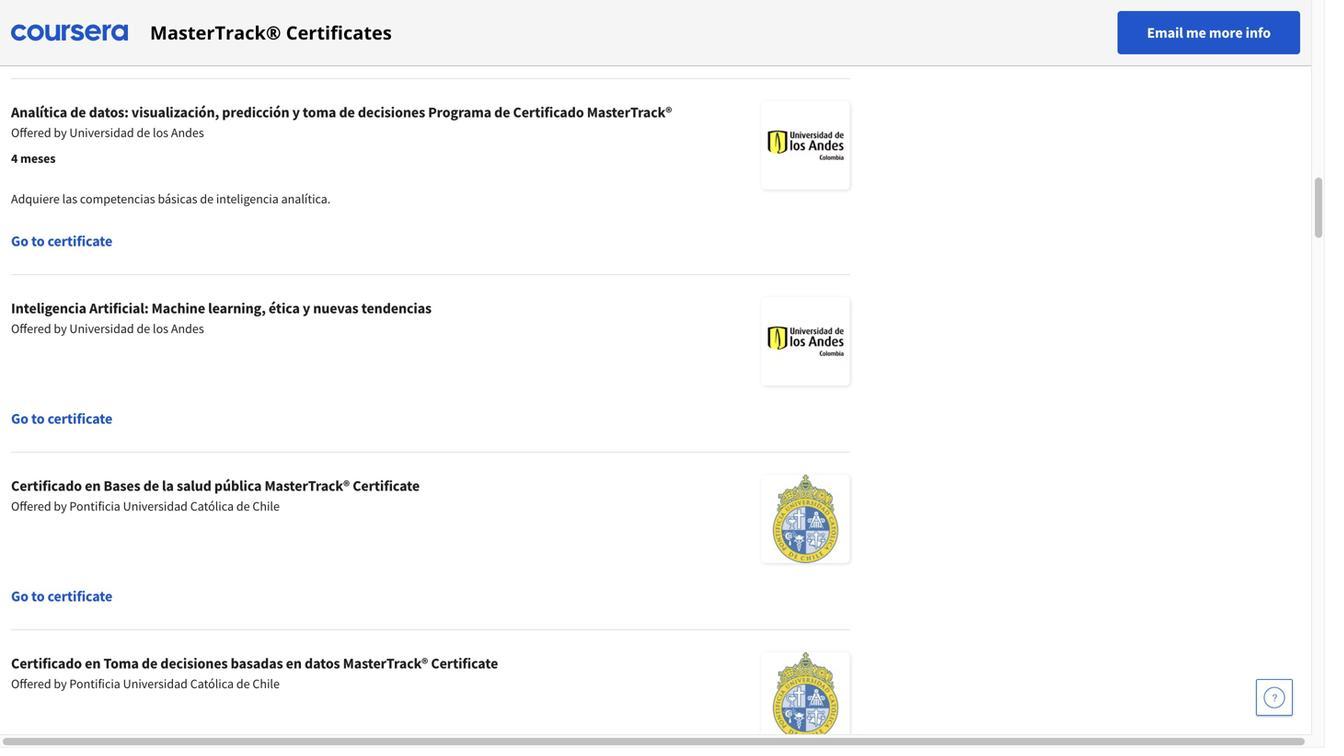 Task type: vqa. For each thing, say whether or not it's contained in the screenshot.
Pontificia to the top
yes



Task type: describe. For each thing, give the bounding box(es) containing it.
básicas
[[158, 191, 197, 207]]

pontificia universidad católica de chile image for certificado en toma de decisiones basadas en datos mastertrack® certificate
[[762, 653, 850, 741]]

certificates
[[286, 20, 392, 45]]

programa
[[428, 103, 492, 122]]

mastertrack® inside 'analítica de datos: visualización, predicción y toma de decisiones programa de certificado mastertrack® offered by universidad de los andes 4 meses'
[[587, 103, 672, 122]]

decisiones inside "certificado en toma de decisiones basadas en datos mastertrack® certificate offered by pontificia universidad católica de chile"
[[160, 654, 228, 673]]

4
[[11, 150, 18, 167]]

more
[[1209, 23, 1243, 42]]

chile inside "certificado en toma de decisiones basadas en datos mastertrack® certificate offered by pontificia universidad católica de chile"
[[253, 676, 280, 692]]

inteligencia
[[11, 299, 86, 318]]

la
[[162, 477, 174, 495]]

certificado inside 'analítica de datos: visualización, predicción y toma de decisiones programa de certificado mastertrack® offered by universidad de los andes 4 meses'
[[513, 103, 584, 122]]

info
[[1246, 23, 1271, 42]]

1 go to certificate from the top
[[11, 36, 112, 54]]

adquiere las competencias básicas de inteligencia analítica.
[[11, 191, 331, 207]]

de inside the inteligencia artificial: machine learning, ética y nuevas tendencias offered by universidad de los andes
[[137, 320, 150, 337]]

certificate inside "certificado en toma de decisiones basadas en datos mastertrack® certificate offered by pontificia universidad católica de chile"
[[431, 654, 498, 673]]

y for ética
[[303, 299, 310, 318]]

bases
[[104, 477, 140, 495]]

toma
[[303, 103, 336, 122]]

católica inside "certificado en toma de decisiones basadas en datos mastertrack® certificate offered by pontificia universidad católica de chile"
[[190, 676, 234, 692]]

2 go from the top
[[11, 232, 28, 250]]

by inside certificado en bases de la salud pública mastertrack® certificate offered by pontificia universidad católica de chile
[[54, 498, 67, 515]]

basadas
[[231, 654, 283, 673]]

by inside the inteligencia artificial: machine learning, ética y nuevas tendencias offered by universidad de los andes
[[54, 320, 67, 337]]

analítica.
[[281, 191, 331, 207]]

pública
[[214, 477, 262, 495]]

inteligencia artificial: machine learning, ética y nuevas tendencias offered by universidad de los andes
[[11, 299, 432, 337]]

4 certificate from the top
[[47, 587, 112, 606]]

artificial:
[[89, 299, 149, 318]]

2 certificate from the top
[[47, 232, 112, 250]]

en for toma
[[85, 654, 101, 673]]

pontificia universidad católica de chile image for certificado en bases de la salud pública mastertrack® certificate
[[762, 475, 850, 563]]

4 go to certificate from the top
[[11, 587, 112, 606]]

los inside 'analítica de datos: visualización, predicción y toma de decisiones programa de certificado mastertrack® offered by universidad de los andes 4 meses'
[[153, 124, 168, 141]]

toma
[[104, 654, 139, 673]]

los inside the inteligencia artificial: machine learning, ética y nuevas tendencias offered by universidad de los andes
[[153, 320, 168, 337]]

universidad inside "certificado en toma de decisiones basadas en datos mastertrack® certificate offered by pontificia universidad católica de chile"
[[123, 676, 188, 692]]

competencias
[[80, 191, 155, 207]]

certificate inside certificado en bases de la salud pública mastertrack® certificate offered by pontificia universidad católica de chile
[[353, 477, 420, 495]]

certificado for certificado en bases de la salud pública mastertrack® certificate
[[11, 477, 82, 495]]

católica inside certificado en bases de la salud pública mastertrack® certificate offered by pontificia universidad católica de chile
[[190, 498, 234, 515]]

mastertrack® inside certificado en bases de la salud pública mastertrack® certificate offered by pontificia universidad católica de chile
[[265, 477, 350, 495]]

email me more info button
[[1118, 11, 1301, 54]]

nuevas
[[313, 299, 359, 318]]

1 certificate from the top
[[47, 36, 112, 54]]

las
[[62, 191, 77, 207]]

tendencias
[[362, 299, 432, 318]]

offered inside the inteligencia artificial: machine learning, ética y nuevas tendencias offered by universidad de los andes
[[11, 320, 51, 337]]

email me more info
[[1147, 23, 1271, 42]]

3 go to certificate from the top
[[11, 410, 112, 428]]

salud
[[177, 477, 212, 495]]



Task type: locate. For each thing, give the bounding box(es) containing it.
inteligencia
[[216, 191, 279, 207]]

2 vertical spatial certificado
[[11, 654, 82, 673]]

1 los from the top
[[153, 124, 168, 141]]

analítica de datos: visualización, predicción y toma de decisiones programa de certificado mastertrack® offered by universidad de los andes 4 meses
[[11, 103, 672, 167]]

1 go from the top
[[11, 36, 28, 54]]

2 offered from the top
[[11, 320, 51, 337]]

1 vertical spatial andes
[[171, 320, 204, 337]]

1 vertical spatial los
[[153, 320, 168, 337]]

2 by from the top
[[54, 320, 67, 337]]

en inside certificado en bases de la salud pública mastertrack® certificate offered by pontificia universidad católica de chile
[[85, 477, 101, 495]]

y left toma
[[292, 103, 300, 122]]

2 to from the top
[[31, 232, 45, 250]]

help center image
[[1264, 687, 1286, 709]]

1 vertical spatial certificado
[[11, 477, 82, 495]]

1 vertical spatial chile
[[253, 676, 280, 692]]

meses
[[20, 150, 56, 167]]

0 vertical spatial universidad de los andes image
[[762, 101, 850, 190]]

1 católica from the top
[[190, 498, 234, 515]]

chile
[[253, 498, 280, 515], [253, 676, 280, 692]]

learning,
[[208, 299, 266, 318]]

2 go to certificate from the top
[[11, 232, 112, 250]]

universidad inside 'analítica de datos: visualización, predicción y toma de decisiones programa de certificado mastertrack® offered by universidad de los andes 4 meses'
[[69, 124, 134, 141]]

1 horizontal spatial certificate
[[431, 654, 498, 673]]

universidad inside certificado en bases de la salud pública mastertrack® certificate offered by pontificia universidad católica de chile
[[123, 498, 188, 515]]

en left bases
[[85, 477, 101, 495]]

go to certificate link
[[11, 0, 850, 78]]

en left toma
[[85, 654, 101, 673]]

chile inside certificado en bases de la salud pública mastertrack® certificate offered by pontificia universidad católica de chile
[[253, 498, 280, 515]]

mastertrack®
[[150, 20, 281, 45], [587, 103, 672, 122], [265, 477, 350, 495], [343, 654, 428, 673]]

y right ética
[[303, 299, 310, 318]]

email
[[1147, 23, 1184, 42]]

1 vertical spatial certificate
[[431, 654, 498, 673]]

offered inside certificado en bases de la salud pública mastertrack® certificate offered by pontificia universidad católica de chile
[[11, 498, 51, 515]]

1 offered from the top
[[11, 124, 51, 141]]

2 pontificia from the top
[[69, 676, 120, 692]]

universidad de los andes image for analítica de datos: visualización, predicción y toma de decisiones programa de certificado mastertrack®
[[762, 101, 850, 190]]

4 offered from the top
[[11, 676, 51, 692]]

universidad down la
[[123, 498, 188, 515]]

pontificia universidad católica de chile image
[[762, 475, 850, 563], [762, 653, 850, 741]]

universidad
[[69, 124, 134, 141], [69, 320, 134, 337], [123, 498, 188, 515], [123, 676, 188, 692]]

0 vertical spatial certificado
[[513, 103, 584, 122]]

católica
[[190, 498, 234, 515], [190, 676, 234, 692]]

certificado left bases
[[11, 477, 82, 495]]

y for predicción
[[292, 103, 300, 122]]

pontificia
[[69, 498, 120, 515], [69, 676, 120, 692]]

4 to from the top
[[31, 587, 45, 606]]

andes inside 'analítica de datos: visualización, predicción y toma de decisiones programa de certificado mastertrack® offered by universidad de los andes 4 meses'
[[171, 124, 204, 141]]

by inside 'analítica de datos: visualización, predicción y toma de decisiones programa de certificado mastertrack® offered by universidad de los andes 4 meses'
[[54, 124, 67, 141]]

1 vertical spatial católica
[[190, 676, 234, 692]]

by
[[54, 124, 67, 141], [54, 320, 67, 337], [54, 498, 67, 515], [54, 676, 67, 692]]

de
[[70, 103, 86, 122], [339, 103, 355, 122], [494, 103, 510, 122], [137, 124, 150, 141], [200, 191, 214, 207], [137, 320, 150, 337], [143, 477, 159, 495], [236, 498, 250, 515], [142, 654, 158, 673], [236, 676, 250, 692]]

pontificia inside certificado en bases de la salud pública mastertrack® certificate offered by pontificia universidad católica de chile
[[69, 498, 120, 515]]

4 by from the top
[[54, 676, 67, 692]]

decisiones
[[358, 103, 425, 122], [160, 654, 228, 673]]

1 vertical spatial pontificia
[[69, 676, 120, 692]]

los
[[153, 124, 168, 141], [153, 320, 168, 337]]

decisiones left "basadas"
[[160, 654, 228, 673]]

analítica
[[11, 103, 67, 122]]

3 go from the top
[[11, 410, 28, 428]]

offered inside "certificado en toma de decisiones basadas en datos mastertrack® certificate offered by pontificia universidad católica de chile"
[[11, 676, 51, 692]]

1 vertical spatial pontificia universidad católica de chile image
[[762, 653, 850, 741]]

1 chile from the top
[[253, 498, 280, 515]]

pontificia inside "certificado en toma de decisiones basadas en datos mastertrack® certificate offered by pontificia universidad católica de chile"
[[69, 676, 120, 692]]

certificado en bases de la salud pública mastertrack® certificate offered by pontificia universidad católica de chile
[[11, 477, 420, 515]]

1 horizontal spatial decisiones
[[358, 103, 425, 122]]

certificate down las
[[47, 232, 112, 250]]

0 vertical spatial certificate
[[353, 477, 420, 495]]

to
[[31, 36, 45, 54], [31, 232, 45, 250], [31, 410, 45, 428], [31, 587, 45, 606]]

andes down visualización,
[[171, 124, 204, 141]]

0 vertical spatial pontificia
[[69, 498, 120, 515]]

1 by from the top
[[54, 124, 67, 141]]

mastertrack® certificates
[[150, 20, 392, 45]]

go inside go to certificate link
[[11, 36, 28, 54]]

0 vertical spatial pontificia universidad católica de chile image
[[762, 475, 850, 563]]

1 universidad de los andes image from the top
[[762, 101, 850, 190]]

3 certificate from the top
[[47, 410, 112, 428]]

0 vertical spatial los
[[153, 124, 168, 141]]

4 go from the top
[[11, 587, 28, 606]]

0 vertical spatial y
[[292, 103, 300, 122]]

decisiones inside 'analítica de datos: visualización, predicción y toma de decisiones programa de certificado mastertrack® offered by universidad de los andes 4 meses'
[[358, 103, 425, 122]]

1 vertical spatial decisiones
[[160, 654, 228, 673]]

certificado
[[513, 103, 584, 122], [11, 477, 82, 495], [11, 654, 82, 673]]

1 to from the top
[[31, 36, 45, 54]]

0 vertical spatial decisiones
[[358, 103, 425, 122]]

los down "machine" at the left of page
[[153, 320, 168, 337]]

0 horizontal spatial decisiones
[[160, 654, 228, 673]]

predicción
[[222, 103, 289, 122]]

y
[[292, 103, 300, 122], [303, 299, 310, 318]]

3 offered from the top
[[11, 498, 51, 515]]

by inside "certificado en toma de decisiones basadas en datos mastertrack® certificate offered by pontificia universidad católica de chile"
[[54, 676, 67, 692]]

certificate up datos:
[[47, 36, 112, 54]]

datos
[[305, 654, 340, 673]]

datos:
[[89, 103, 129, 122]]

0 vertical spatial chile
[[253, 498, 280, 515]]

andes inside the inteligencia artificial: machine learning, ética y nuevas tendencias offered by universidad de los andes
[[171, 320, 204, 337]]

go
[[11, 36, 28, 54], [11, 232, 28, 250], [11, 410, 28, 428], [11, 587, 28, 606]]

certificate up toma
[[47, 587, 112, 606]]

católica down "basadas"
[[190, 676, 234, 692]]

1 andes from the top
[[171, 124, 204, 141]]

go to certificate
[[11, 36, 112, 54], [11, 232, 112, 250], [11, 410, 112, 428], [11, 587, 112, 606]]

andes down "machine" at the left of page
[[171, 320, 204, 337]]

certificado en toma de decisiones basadas en datos mastertrack® certificate offered by pontificia universidad católica de chile
[[11, 654, 498, 692]]

mastertrack® inside "certificado en toma de decisiones basadas en datos mastertrack® certificate offered by pontificia universidad católica de chile"
[[343, 654, 428, 673]]

2 andes from the top
[[171, 320, 204, 337]]

2 chile from the top
[[253, 676, 280, 692]]

certificado for certificado en toma de decisiones basadas en datos mastertrack® certificate
[[11, 654, 82, 673]]

visualización,
[[132, 103, 219, 122]]

0 vertical spatial católica
[[190, 498, 234, 515]]

offered inside 'analítica de datos: visualización, predicción y toma de decisiones programa de certificado mastertrack® offered by universidad de los andes 4 meses'
[[11, 124, 51, 141]]

en left datos
[[286, 654, 302, 673]]

1 vertical spatial y
[[303, 299, 310, 318]]

andes
[[171, 124, 204, 141], [171, 320, 204, 337]]

universidad down the artificial:
[[69, 320, 134, 337]]

chile down "basadas"
[[253, 676, 280, 692]]

ética
[[269, 299, 300, 318]]

go to certificate up bases
[[11, 410, 112, 428]]

universidad down datos:
[[69, 124, 134, 141]]

certificado left toma
[[11, 654, 82, 673]]

certificate
[[353, 477, 420, 495], [431, 654, 498, 673]]

en for bases
[[85, 477, 101, 495]]

1 vertical spatial universidad de los andes image
[[762, 297, 850, 386]]

2 católica from the top
[[190, 676, 234, 692]]

0 horizontal spatial certificate
[[353, 477, 420, 495]]

2 los from the top
[[153, 320, 168, 337]]

en
[[85, 477, 101, 495], [85, 654, 101, 673], [286, 654, 302, 673]]

y inside the inteligencia artificial: machine learning, ética y nuevas tendencias offered by universidad de los andes
[[303, 299, 310, 318]]

pontificia down bases
[[69, 498, 120, 515]]

1 pontificia universidad católica de chile image from the top
[[762, 475, 850, 563]]

universidad de los andes image for inteligencia artificial: machine learning, ética y nuevas tendencias
[[762, 297, 850, 386]]

coursera image
[[11, 18, 128, 47]]

2 pontificia universidad católica de chile image from the top
[[762, 653, 850, 741]]

y inside 'analítica de datos: visualización, predicción y toma de decisiones programa de certificado mastertrack® offered by universidad de los andes 4 meses'
[[292, 103, 300, 122]]

universidad down toma
[[123, 676, 188, 692]]

go to certificate up analítica
[[11, 36, 112, 54]]

certificado inside "certificado en toma de decisiones basadas en datos mastertrack® certificate offered by pontificia universidad católica de chile"
[[11, 654, 82, 673]]

católica down salud
[[190, 498, 234, 515]]

universidad de los andes image
[[762, 101, 850, 190], [762, 297, 850, 386]]

3 to from the top
[[31, 410, 45, 428]]

certificado right programa
[[513, 103, 584, 122]]

certificate up bases
[[47, 410, 112, 428]]

1 pontificia from the top
[[69, 498, 120, 515]]

chile down pública
[[253, 498, 280, 515]]

certificado inside certificado en bases de la salud pública mastertrack® certificate offered by pontificia universidad católica de chile
[[11, 477, 82, 495]]

3 by from the top
[[54, 498, 67, 515]]

certificate
[[47, 36, 112, 54], [47, 232, 112, 250], [47, 410, 112, 428], [47, 587, 112, 606]]

universidad inside the inteligencia artificial: machine learning, ética y nuevas tendencias offered by universidad de los andes
[[69, 320, 134, 337]]

go to certificate up toma
[[11, 587, 112, 606]]

offered
[[11, 124, 51, 141], [11, 320, 51, 337], [11, 498, 51, 515], [11, 676, 51, 692]]

0 horizontal spatial y
[[292, 103, 300, 122]]

me
[[1186, 23, 1207, 42]]

decisiones left programa
[[358, 103, 425, 122]]

go to certificate down las
[[11, 232, 112, 250]]

pontificia down toma
[[69, 676, 120, 692]]

1 horizontal spatial y
[[303, 299, 310, 318]]

0 vertical spatial andes
[[171, 124, 204, 141]]

los down visualización,
[[153, 124, 168, 141]]

machine
[[152, 299, 205, 318]]

2 universidad de los andes image from the top
[[762, 297, 850, 386]]

adquiere
[[11, 191, 60, 207]]



